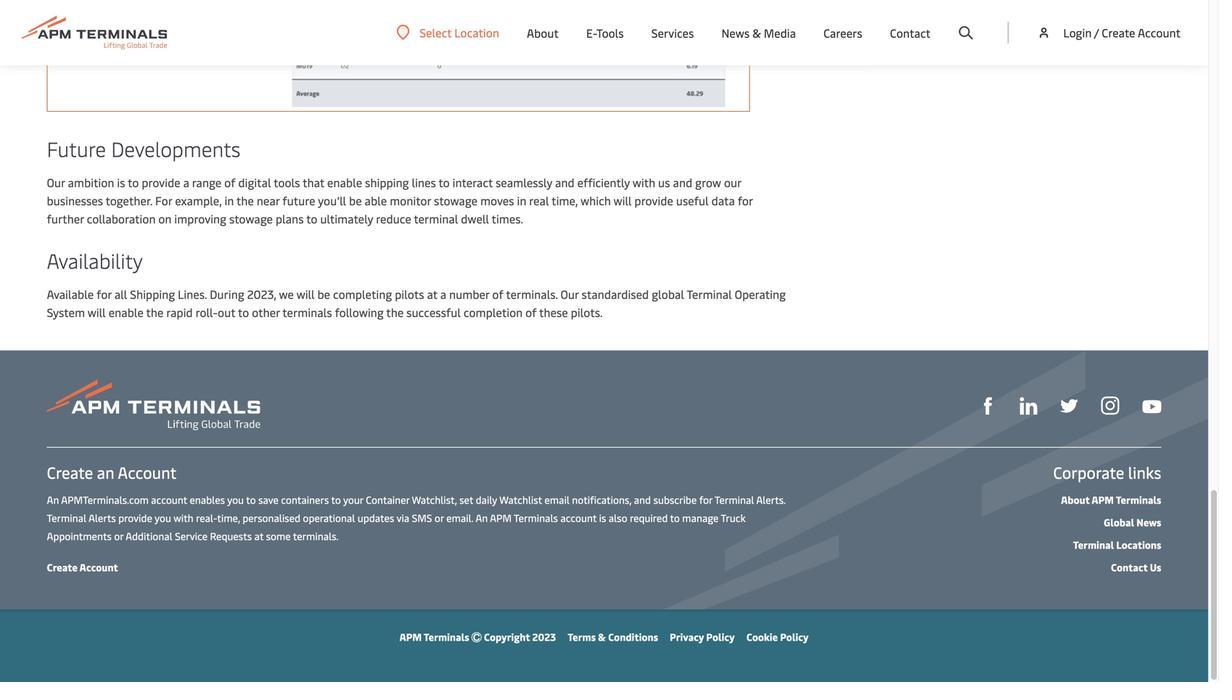 Task type: vqa. For each thing, say whether or not it's contained in the screenshot.
CGM to the middle
no



Task type: locate. For each thing, give the bounding box(es) containing it.
will up terminals
[[297, 286, 315, 302]]

the inside our ambition is to provide a range of digital tools that enable shipping lines to interact seamlessly and efficiently with us and grow our businesses together. for example, in the near future you'll be able monitor stowage moves in real time, which will provide useful data for further collaboration on improving stowage plans to ultimately reduce terminal dwell times.
[[237, 193, 254, 208]]

businesses
[[47, 193, 103, 208]]

contact
[[890, 25, 931, 40], [1111, 560, 1148, 574]]

with left us
[[633, 175, 655, 190]]

create for create account
[[47, 560, 78, 574]]

conditions
[[608, 630, 658, 644]]

about down 'corporate'
[[1061, 493, 1090, 507]]

1 horizontal spatial or
[[435, 511, 444, 525]]

completing
[[333, 286, 392, 302]]

or right sms at the bottom
[[435, 511, 444, 525]]

terminal
[[414, 211, 458, 226]]

2 vertical spatial will
[[88, 304, 106, 320]]

linkedin image
[[1020, 397, 1037, 415]]

for inside our ambition is to provide a range of digital tools that enable shipping lines to interact seamlessly and efficiently with us and grow our businesses together. for example, in the near future you'll be able monitor stowage moves in real time, which will provide useful data for further collaboration on improving stowage plans to ultimately reduce terminal dwell times.
[[738, 193, 753, 208]]

account
[[151, 493, 187, 507], [561, 511, 597, 525]]

at left some
[[254, 529, 264, 543]]

stowage down interact
[[434, 193, 478, 208]]

enable down all
[[109, 304, 144, 320]]

0 vertical spatial of
[[224, 175, 235, 190]]

2 horizontal spatial of
[[525, 304, 537, 320]]

apm inside an apmterminals.com account enables you to save containers to your container watchlist, set daily watchlist email notifications, and subscribe for terminal alerts. terminal alerts provide you with real-time, personalised operational updates via sms or email. an apm terminals account is also required to manage truck appointments or additional service requests at some terminals.
[[490, 511, 512, 525]]

you right enables
[[227, 493, 244, 507]]

these
[[539, 304, 568, 320]]

1 vertical spatial is
[[599, 511, 606, 525]]

0 horizontal spatial &
[[598, 630, 606, 644]]

&
[[753, 25, 761, 40], [598, 630, 606, 644]]

improving
[[174, 211, 226, 226]]

or down alerts
[[114, 529, 123, 543]]

1 horizontal spatial &
[[753, 25, 761, 40]]

1 horizontal spatial an
[[476, 511, 488, 525]]

0 horizontal spatial stowage
[[229, 211, 273, 226]]

will
[[614, 193, 632, 208], [297, 286, 315, 302], [88, 304, 106, 320]]

grow
[[695, 175, 721, 190]]

0 horizontal spatial of
[[224, 175, 235, 190]]

1 vertical spatial be
[[317, 286, 330, 302]]

for left all
[[97, 286, 112, 302]]

cookie policy
[[747, 630, 809, 644]]

1 horizontal spatial stowage
[[434, 193, 478, 208]]

about left 'e-'
[[527, 25, 559, 40]]

0 vertical spatial will
[[614, 193, 632, 208]]

0 vertical spatial stowage
[[434, 193, 478, 208]]

in left the real at top left
[[517, 193, 526, 208]]

monitor
[[390, 193, 431, 208]]

daily
[[476, 493, 497, 507]]

cookie
[[747, 630, 778, 644]]

an
[[97, 462, 114, 483]]

0 horizontal spatial be
[[317, 286, 330, 302]]

0 vertical spatial news
[[722, 25, 750, 40]]

1 vertical spatial terminals
[[514, 511, 558, 525]]

to down subscribe
[[670, 511, 680, 525]]

0 horizontal spatial you
[[155, 511, 171, 525]]

create left an on the bottom left
[[47, 462, 93, 483]]

1 vertical spatial at
[[254, 529, 264, 543]]

pilots.
[[571, 304, 602, 320]]

sms
[[412, 511, 432, 525]]

enable
[[327, 175, 362, 190], [109, 304, 144, 320]]

1 horizontal spatial about
[[1061, 493, 1090, 507]]

privacy policy link
[[670, 630, 735, 644]]

0 vertical spatial provide
[[142, 175, 180, 190]]

terminal down "global"
[[1073, 538, 1114, 552]]

our ambition is to provide a range of digital tools that enable shipping lines to interact seamlessly and efficiently with us and grow our businesses together. for example, in the near future you'll be able monitor stowage moves in real time, which will provide useful data for further collaboration on improving stowage plans to ultimately reduce terminal dwell times.
[[47, 175, 753, 226]]

1 horizontal spatial time,
[[552, 193, 578, 208]]

which
[[581, 193, 611, 208]]

you
[[227, 493, 244, 507], [155, 511, 171, 525]]

2 horizontal spatial for
[[738, 193, 753, 208]]

and inside an apmterminals.com account enables you to save containers to your container watchlist, set daily watchlist email notifications, and subscribe for terminal alerts. terminal alerts provide you with real-time, personalised operational updates via sms or email. an apm terminals account is also required to manage truck appointments or additional service requests at some terminals.
[[634, 493, 651, 507]]

0 vertical spatial &
[[753, 25, 761, 40]]

0 vertical spatial time,
[[552, 193, 578, 208]]

time, up requests
[[217, 511, 240, 525]]

2 policy from the left
[[780, 630, 809, 644]]

0 vertical spatial with
[[633, 175, 655, 190]]

be inside available for all shipping lines. during 2023, we will be completing pilots at a number of terminals. our standardised global terminal operating system will enable the rapid roll-out to other terminals following the successful completion of these pilots.
[[317, 286, 330, 302]]

in
[[225, 193, 234, 208], [517, 193, 526, 208]]

future
[[282, 193, 315, 208]]

1 horizontal spatial of
[[492, 286, 503, 302]]

0 horizontal spatial news
[[722, 25, 750, 40]]

a
[[183, 175, 189, 190], [440, 286, 446, 302]]

1 vertical spatial stowage
[[229, 211, 273, 226]]

moves
[[480, 193, 514, 208]]

global
[[652, 286, 684, 302]]

apm down daily
[[490, 511, 512, 525]]

terminals down "watchlist" at the left
[[514, 511, 558, 525]]

dwell
[[461, 211, 489, 226]]

1 vertical spatial &
[[598, 630, 606, 644]]

1 in from the left
[[225, 193, 234, 208]]

is left also
[[599, 511, 606, 525]]

with up service
[[174, 511, 193, 525]]

0 horizontal spatial in
[[225, 193, 234, 208]]

1 horizontal spatial terminals
[[514, 511, 558, 525]]

you'll
[[318, 193, 346, 208]]

us
[[1150, 560, 1162, 574]]

to right plans in the top left of the page
[[306, 211, 317, 226]]

ⓒ
[[472, 630, 482, 644]]

a inside our ambition is to provide a range of digital tools that enable shipping lines to interact seamlessly and efficiently with us and grow our businesses together. for example, in the near future you'll be able monitor stowage moves in real time, which will provide useful data for further collaboration on improving stowage plans to ultimately reduce terminal dwell times.
[[183, 175, 189, 190]]

& for news
[[753, 25, 761, 40]]

0 vertical spatial an
[[47, 493, 59, 507]]

0 vertical spatial or
[[435, 511, 444, 525]]

2 vertical spatial provide
[[118, 511, 152, 525]]

to inside available for all shipping lines. during 2023, we will be completing pilots at a number of terminals. our standardised global terminal operating system will enable the rapid roll-out to other terminals following the successful completion of these pilots.
[[238, 304, 249, 320]]

in right example,
[[225, 193, 234, 208]]

terminals left ⓒ
[[424, 630, 469, 644]]

1 vertical spatial a
[[440, 286, 446, 302]]

1 horizontal spatial for
[[699, 493, 713, 507]]

the down digital
[[237, 193, 254, 208]]

a inside available for all shipping lines. during 2023, we will be completing pilots at a number of terminals. our standardised global terminal operating system will enable the rapid roll-out to other terminals following the successful completion of these pilots.
[[440, 286, 446, 302]]

& for terms
[[598, 630, 606, 644]]

& right terms
[[598, 630, 606, 644]]

global
[[1104, 515, 1134, 529]]

linkedin__x28_alt_x29__3_ link
[[1020, 395, 1037, 415]]

0 horizontal spatial policy
[[706, 630, 735, 644]]

1 vertical spatial account
[[118, 462, 177, 483]]

enable inside available for all shipping lines. during 2023, we will be completing pilots at a number of terminals. our standardised global terminal operating system will enable the rapid roll-out to other terminals following the successful completion of these pilots.
[[109, 304, 144, 320]]

and up required
[[634, 493, 651, 507]]

at up successful
[[427, 286, 438, 302]]

0 vertical spatial create
[[1102, 25, 1135, 40]]

twitter image
[[1061, 397, 1078, 415]]

useful
[[676, 193, 709, 208]]

1 vertical spatial with
[[174, 511, 193, 525]]

0 vertical spatial at
[[427, 286, 438, 302]]

shipping
[[365, 175, 409, 190]]

of inside our ambition is to provide a range of digital tools that enable shipping lines to interact seamlessly and efficiently with us and grow our businesses together. for example, in the near future you'll be able monitor stowage moves in real time, which will provide useful data for further collaboration on improving stowage plans to ultimately reduce terminal dwell times.
[[224, 175, 235, 190]]

0 horizontal spatial with
[[174, 511, 193, 525]]

of down terminals. our
[[525, 304, 537, 320]]

2 vertical spatial terminals
[[424, 630, 469, 644]]

ambition
[[68, 175, 114, 190]]

is inside an apmterminals.com account enables you to save containers to your container watchlist, set daily watchlist email notifications, and subscribe for terminal alerts. terminal alerts provide you with real-time, personalised operational updates via sms or email. an apm terminals account is also required to manage truck appointments or additional service requests at some terminals.
[[599, 511, 606, 525]]

of right range
[[224, 175, 235, 190]]

0 vertical spatial is
[[117, 175, 125, 190]]

apm up "global"
[[1092, 493, 1114, 507]]

availability
[[47, 246, 143, 274]]

select location button
[[396, 24, 499, 40]]

about button
[[527, 0, 559, 65]]

about apm terminals link
[[1061, 493, 1162, 507]]

0 horizontal spatial or
[[114, 529, 123, 543]]

0 horizontal spatial contact
[[890, 25, 931, 40]]

a left range
[[183, 175, 189, 190]]

provide down us
[[635, 193, 673, 208]]

contact button
[[890, 0, 931, 65]]

0 horizontal spatial apm
[[400, 630, 422, 644]]

time, right the real at top left
[[552, 193, 578, 208]]

1 horizontal spatial contact
[[1111, 560, 1148, 574]]

provide up additional at the bottom left
[[118, 511, 152, 525]]

instagram link
[[1101, 395, 1119, 415]]

terminal up truck
[[715, 493, 754, 507]]

2 vertical spatial of
[[525, 304, 537, 320]]

0 vertical spatial contact
[[890, 25, 931, 40]]

is inside our ambition is to provide a range of digital tools that enable shipping lines to interact seamlessly and efficiently with us and grow our businesses together. for example, in the near future you'll be able monitor stowage moves in real time, which will provide useful data for further collaboration on improving stowage plans to ultimately reduce terminal dwell times.
[[117, 175, 125, 190]]

will down efficiently
[[614, 193, 632, 208]]

manage
[[682, 511, 719, 525]]

2 horizontal spatial and
[[673, 175, 692, 190]]

1 vertical spatial contact
[[1111, 560, 1148, 574]]

terms
[[568, 630, 596, 644]]

1 horizontal spatial a
[[440, 286, 446, 302]]

and for subscribe
[[634, 493, 651, 507]]

locations
[[1116, 538, 1162, 552]]

for right data at the top of the page
[[738, 193, 753, 208]]

0 horizontal spatial for
[[97, 286, 112, 302]]

terminals up global news on the bottom right of the page
[[1116, 493, 1162, 507]]

privacy policy
[[670, 630, 735, 644]]

2 horizontal spatial terminals
[[1116, 493, 1162, 507]]

and left efficiently
[[555, 175, 575, 190]]

at inside an apmterminals.com account enables you to save containers to your container watchlist, set daily watchlist email notifications, and subscribe for terminal alerts. terminal alerts provide you with real-time, personalised operational updates via sms or email. an apm terminals account is also required to manage truck appointments or additional service requests at some terminals.
[[254, 529, 264, 543]]

policy for cookie policy
[[780, 630, 809, 644]]

1 horizontal spatial will
[[297, 286, 315, 302]]

pilots
[[395, 286, 424, 302]]

0 horizontal spatial an
[[47, 493, 59, 507]]

terminal right global
[[687, 286, 732, 302]]

1 vertical spatial will
[[297, 286, 315, 302]]

notifications,
[[572, 493, 632, 507]]

account right an on the bottom left
[[118, 462, 177, 483]]

news left media in the top right of the page
[[722, 25, 750, 40]]

account left enables
[[151, 493, 187, 507]]

for up manage
[[699, 493, 713, 507]]

& inside popup button
[[753, 25, 761, 40]]

and right us
[[673, 175, 692, 190]]

0 horizontal spatial about
[[527, 25, 559, 40]]

1 vertical spatial enable
[[109, 304, 144, 320]]

enable up you'll
[[327, 175, 362, 190]]

apm left ⓒ
[[400, 630, 422, 644]]

2 in from the left
[[517, 193, 526, 208]]

1 vertical spatial or
[[114, 529, 123, 543]]

to right out
[[238, 304, 249, 320]]

an up the appointments
[[47, 493, 59, 507]]

0 horizontal spatial and
[[555, 175, 575, 190]]

1 horizontal spatial news
[[1137, 515, 1162, 529]]

0 horizontal spatial a
[[183, 175, 189, 190]]

create down the appointments
[[47, 560, 78, 574]]

range
[[192, 175, 221, 190]]

be up terminals
[[317, 286, 330, 302]]

terminals
[[283, 304, 332, 320]]

0 horizontal spatial is
[[117, 175, 125, 190]]

at inside available for all shipping lines. during 2023, we will be completing pilots at a number of terminals. our standardised global terminal operating system will enable the rapid roll-out to other terminals following the successful completion of these pilots.
[[427, 286, 438, 302]]

0 horizontal spatial enable
[[109, 304, 144, 320]]

account down email
[[561, 511, 597, 525]]

news
[[722, 25, 750, 40], [1137, 515, 1162, 529]]

0 vertical spatial account
[[1138, 25, 1181, 40]]

contact down locations
[[1111, 560, 1148, 574]]

1 vertical spatial time,
[[217, 511, 240, 525]]

2 vertical spatial for
[[699, 493, 713, 507]]

of up completion
[[492, 286, 503, 302]]

times.
[[492, 211, 523, 226]]

account right '/'
[[1138, 25, 1181, 40]]

1 vertical spatial account
[[561, 511, 597, 525]]

2 horizontal spatial apm
[[1092, 493, 1114, 507]]

news up locations
[[1137, 515, 1162, 529]]

roll-
[[196, 304, 218, 320]]

or
[[435, 511, 444, 525], [114, 529, 123, 543]]

0 horizontal spatial terminals
[[424, 630, 469, 644]]

and for efficiently
[[555, 175, 575, 190]]

0 horizontal spatial the
[[146, 304, 164, 320]]

1 policy from the left
[[706, 630, 735, 644]]

via
[[397, 511, 409, 525]]

for
[[155, 193, 172, 208]]

contact right careers popup button
[[890, 25, 931, 40]]

2 vertical spatial create
[[47, 560, 78, 574]]

an down daily
[[476, 511, 488, 525]]

account down the appointments
[[79, 560, 118, 574]]

system
[[47, 304, 85, 320]]

is up the together.
[[117, 175, 125, 190]]

the down the shipping
[[146, 304, 164, 320]]

policy
[[706, 630, 735, 644], [780, 630, 809, 644]]

1 horizontal spatial enable
[[327, 175, 362, 190]]

be up ultimately
[[349, 193, 362, 208]]

2 vertical spatial apm
[[400, 630, 422, 644]]

policy right cookie
[[780, 630, 809, 644]]

policy right the privacy
[[706, 630, 735, 644]]

0 vertical spatial about
[[527, 25, 559, 40]]

0 horizontal spatial at
[[254, 529, 264, 543]]

interact
[[453, 175, 493, 190]]

stowage down the near
[[229, 211, 273, 226]]

you up additional at the bottom left
[[155, 511, 171, 525]]

the down pilots
[[386, 304, 404, 320]]

provide up for
[[142, 175, 180, 190]]

2 horizontal spatial the
[[386, 304, 404, 320]]

create right '/'
[[1102, 25, 1135, 40]]

additional
[[126, 529, 172, 543]]

1 horizontal spatial account
[[561, 511, 597, 525]]

1 horizontal spatial and
[[634, 493, 651, 507]]

& left media in the top right of the page
[[753, 25, 761, 40]]

collaboration
[[87, 211, 156, 226]]

1 vertical spatial provide
[[635, 193, 673, 208]]

will inside our ambition is to provide a range of digital tools that enable shipping lines to interact seamlessly and efficiently with us and grow our businesses together. for example, in the near future you'll be able monitor stowage moves in real time, which will provide useful data for further collaboration on improving stowage plans to ultimately reduce terminal dwell times.
[[614, 193, 632, 208]]

apm terminals ⓒ copyright 2023
[[400, 630, 556, 644]]

news & media button
[[722, 0, 796, 65]]

1 vertical spatial apm
[[490, 511, 512, 525]]

1 horizontal spatial with
[[633, 175, 655, 190]]

2 horizontal spatial will
[[614, 193, 632, 208]]

1 horizontal spatial the
[[237, 193, 254, 208]]

a up successful
[[440, 286, 446, 302]]

for inside available for all shipping lines. during 2023, we will be completing pilots at a number of terminals. our standardised global terminal operating system will enable the rapid roll-out to other terminals following the successful completion of these pilots.
[[97, 286, 112, 302]]

0 horizontal spatial time,
[[217, 511, 240, 525]]

1 horizontal spatial at
[[427, 286, 438, 302]]

1 horizontal spatial you
[[227, 493, 244, 507]]

1 horizontal spatial is
[[599, 511, 606, 525]]

time,
[[552, 193, 578, 208], [217, 511, 240, 525]]

terminals inside an apmterminals.com account enables you to save containers to your container watchlist, set daily watchlist email notifications, and subscribe for terminal alerts. terminal alerts provide you with real-time, personalised operational updates via sms or email. an apm terminals account is also required to manage truck appointments or additional service requests at some terminals.
[[514, 511, 558, 525]]

will right system on the top left of page
[[88, 304, 106, 320]]

0 vertical spatial be
[[349, 193, 362, 208]]

policy for privacy policy
[[706, 630, 735, 644]]



Task type: describe. For each thing, give the bounding box(es) containing it.
also
[[609, 511, 627, 525]]

future developments
[[47, 135, 241, 162]]

provide inside an apmterminals.com account enables you to save containers to your container watchlist, set daily watchlist email notifications, and subscribe for terminal alerts. terminal alerts provide you with real-time, personalised operational updates via sms or email. an apm terminals account is also required to manage truck appointments or additional service requests at some terminals.
[[118, 511, 152, 525]]

that
[[303, 175, 324, 190]]

privacy
[[670, 630, 704, 644]]

operational
[[303, 511, 355, 525]]

/
[[1094, 25, 1099, 40]]

number
[[449, 286, 490, 302]]

enable inside our ambition is to provide a range of digital tools that enable shipping lines to interact seamlessly and efficiently with us and grow our businesses together. for example, in the near future you'll be able monitor stowage moves in real time, which will provide useful data for further collaboration on improving stowage plans to ultimately reduce terminal dwell times.
[[327, 175, 362, 190]]

contact for contact
[[890, 25, 931, 40]]

time, inside an apmterminals.com account enables you to save containers to your container watchlist, set daily watchlist email notifications, and subscribe for terminal alerts. terminal alerts provide you with real-time, personalised operational updates via sms or email. an apm terminals account is also required to manage truck appointments or additional service requests at some terminals.
[[217, 511, 240, 525]]

2 vertical spatial account
[[79, 560, 118, 574]]

to left save
[[246, 493, 256, 507]]

appointments
[[47, 529, 112, 543]]

real
[[529, 193, 549, 208]]

terminals. our
[[506, 286, 579, 302]]

select location
[[420, 25, 499, 40]]

1 vertical spatial you
[[155, 511, 171, 525]]

alerts
[[89, 511, 116, 525]]

1 vertical spatial of
[[492, 286, 503, 302]]

rapid
[[166, 304, 193, 320]]

be inside our ambition is to provide a range of digital tools that enable shipping lines to interact seamlessly and efficiently with us and grow our businesses together. for example, in the near future you'll be able monitor stowage moves in real time, which will provide useful data for further collaboration on improving stowage plans to ultimately reduce terminal dwell times.
[[349, 193, 362, 208]]

about for about apm terminals
[[1061, 493, 1090, 507]]

media
[[764, 25, 796, 40]]

truck
[[721, 511, 746, 525]]

about apm terminals
[[1061, 493, 1162, 507]]

terminals.
[[293, 529, 339, 543]]

service
[[175, 529, 208, 543]]

available for all shipping lines. during 2023, we will be completing pilots at a number of terminals. our standardised global terminal operating system will enable the rapid roll-out to other terminals following the successful completion of these pilots.
[[47, 286, 786, 320]]

with inside an apmterminals.com account enables you to save containers to your container watchlist, set daily watchlist email notifications, and subscribe for terminal alerts. terminal alerts provide you with real-time, personalised operational updates via sms or email. an apm terminals account is also required to manage truck appointments or additional service requests at some terminals.
[[174, 511, 193, 525]]

0 vertical spatial you
[[227, 493, 244, 507]]

completion
[[464, 304, 523, 320]]

personalised
[[243, 511, 300, 525]]

containers
[[281, 493, 329, 507]]

watchlist,
[[412, 493, 457, 507]]

us
[[658, 175, 670, 190]]

lines.
[[178, 286, 207, 302]]

create for create an account
[[47, 462, 93, 483]]

for inside an apmterminals.com account enables you to save containers to your container watchlist, set daily watchlist email notifications, and subscribe for terminal alerts. terminal alerts provide you with real-time, personalised operational updates via sms or email. an apm terminals account is also required to manage truck appointments or additional service requests at some terminals.
[[699, 493, 713, 507]]

save
[[258, 493, 279, 507]]

copyright
[[484, 630, 530, 644]]

to up the together.
[[128, 175, 139, 190]]

apmt footer logo image
[[47, 380, 260, 430]]

youtube image
[[1143, 400, 1162, 413]]

following
[[335, 304, 384, 320]]

instagram image
[[1101, 397, 1119, 415]]

select
[[420, 25, 452, 40]]

time, inside our ambition is to provide a range of digital tools that enable shipping lines to interact seamlessly and efficiently with us and grow our businesses together. for example, in the near future you'll be able monitor stowage moves in real time, which will provide useful data for further collaboration on improving stowage plans to ultimately reduce terminal dwell times.
[[552, 193, 578, 208]]

0 vertical spatial terminals
[[1116, 493, 1162, 507]]

we
[[279, 286, 294, 302]]

tools
[[274, 175, 300, 190]]

terminal locations
[[1073, 538, 1162, 552]]

news & media
[[722, 25, 796, 40]]

an apmterminals.com account enables you to save containers to your container watchlist, set daily watchlist email notifications, and subscribe for terminal alerts. terminal alerts provide you with real-time, personalised operational updates via sms or email. an apm terminals account is also required to manage truck appointments or additional service requests at some terminals.
[[47, 493, 786, 543]]

you tube link
[[1143, 396, 1162, 414]]

links
[[1128, 462, 1162, 483]]

our
[[724, 175, 741, 190]]

terminal up the appointments
[[47, 511, 86, 525]]

together.
[[106, 193, 152, 208]]

facebook image
[[979, 397, 997, 415]]

efficiently
[[577, 175, 630, 190]]

further
[[47, 211, 84, 226]]

e-tools
[[586, 25, 624, 40]]

email.
[[446, 511, 473, 525]]

tools
[[597, 25, 624, 40]]

services button
[[651, 0, 694, 65]]

out
[[218, 304, 235, 320]]

login
[[1064, 25, 1092, 40]]

terms & conditions link
[[568, 630, 658, 644]]

email
[[545, 493, 570, 507]]

successful
[[407, 304, 461, 320]]

0 vertical spatial apm
[[1092, 493, 1114, 507]]

subscribe
[[653, 493, 697, 507]]

global news link
[[1104, 515, 1162, 529]]

terminal inside available for all shipping lines. during 2023, we will be completing pilots at a number of terminals. our standardised global terminal operating system will enable the rapid roll-out to other terminals following the successful completion of these pilots.
[[687, 286, 732, 302]]

with inside our ambition is to provide a range of digital tools that enable shipping lines to interact seamlessly and efficiently with us and grow our businesses together. for example, in the near future you'll be able monitor stowage moves in real time, which will provide useful data for further collaboration on improving stowage plans to ultimately reduce terminal dwell times.
[[633, 175, 655, 190]]

careers button
[[824, 0, 862, 65]]

apmterminals.com
[[61, 493, 149, 507]]

location
[[454, 25, 499, 40]]

corporate links
[[1053, 462, 1162, 483]]

standardised
[[582, 286, 649, 302]]

during
[[210, 286, 244, 302]]

2023
[[532, 630, 556, 644]]

to left your
[[331, 493, 341, 507]]

required
[[630, 511, 668, 525]]

on
[[158, 211, 172, 226]]

0 horizontal spatial account
[[151, 493, 187, 507]]

contact for contact us
[[1111, 560, 1148, 574]]

requests
[[210, 529, 252, 543]]

real-
[[196, 511, 217, 525]]

careers
[[824, 25, 862, 40]]

to right lines
[[439, 175, 450, 190]]

create an account
[[47, 462, 177, 483]]

plans
[[276, 211, 304, 226]]

1 vertical spatial an
[[476, 511, 488, 525]]

all
[[114, 286, 127, 302]]

seamlessly
[[496, 175, 552, 190]]

e-
[[586, 25, 597, 40]]

1 vertical spatial news
[[1137, 515, 1162, 529]]

your
[[343, 493, 363, 507]]

sld screenshot 550 image
[[47, 0, 750, 112]]

create account
[[47, 560, 118, 574]]

future
[[47, 135, 106, 162]]

digital
[[238, 175, 271, 190]]

shipping
[[130, 286, 175, 302]]

news inside news & media popup button
[[722, 25, 750, 40]]

contact us
[[1111, 560, 1162, 574]]

example,
[[175, 193, 222, 208]]

other
[[252, 304, 280, 320]]

container
[[366, 493, 410, 507]]

operating
[[735, 286, 786, 302]]

about for about
[[527, 25, 559, 40]]

data
[[712, 193, 735, 208]]

developments
[[111, 135, 241, 162]]



